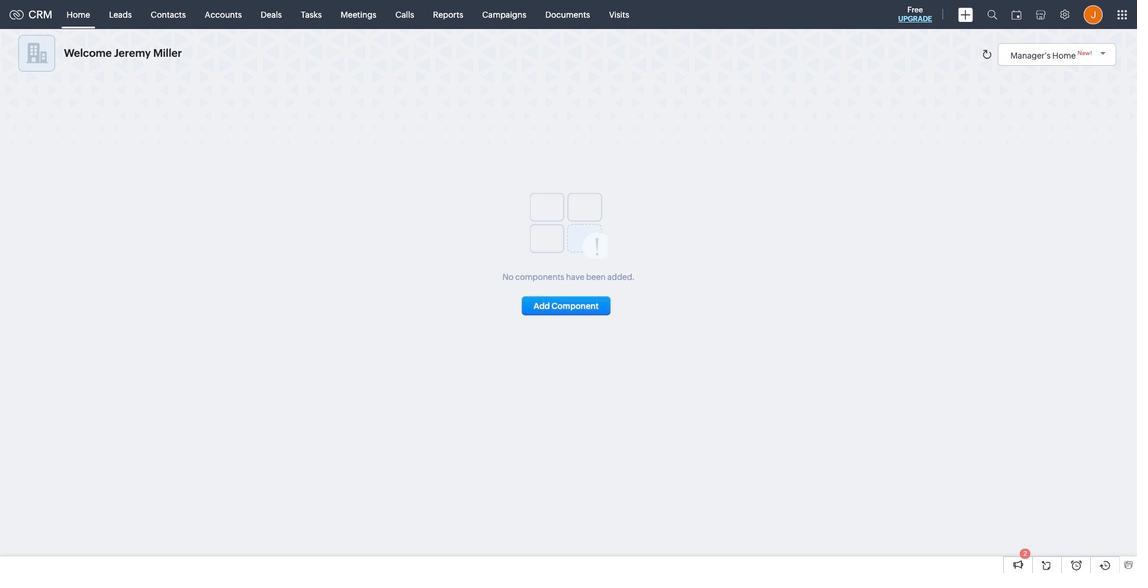 Task type: locate. For each thing, give the bounding box(es) containing it.
search element
[[980, 0, 1005, 29]]

profile image
[[1084, 5, 1103, 24]]

calendar image
[[1012, 10, 1022, 19]]



Task type: describe. For each thing, give the bounding box(es) containing it.
create menu image
[[959, 7, 973, 22]]

create menu element
[[951, 0, 980, 29]]

search image
[[988, 9, 998, 20]]

logo image
[[9, 10, 24, 19]]

profile element
[[1077, 0, 1110, 29]]



Task type: vqa. For each thing, say whether or not it's contained in the screenshot.
mar
no



